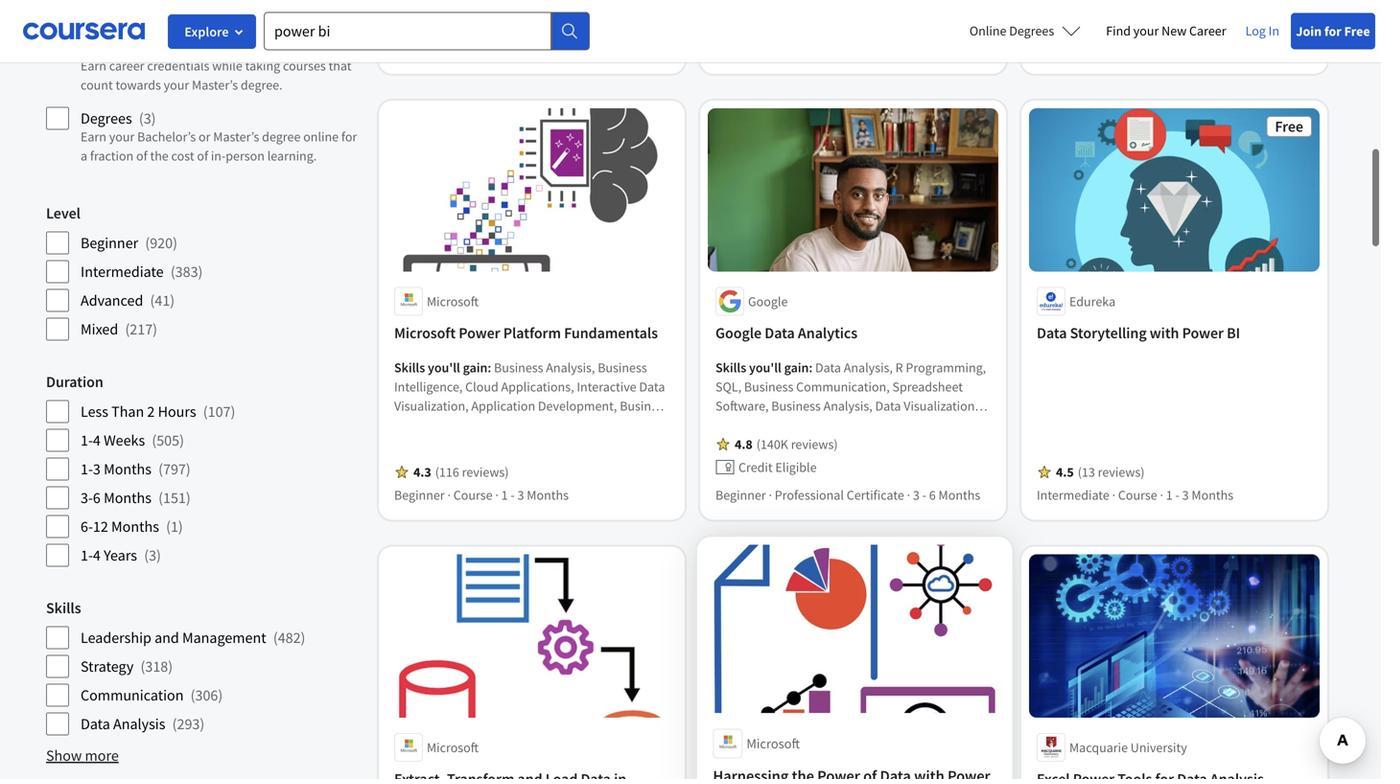 Task type: vqa. For each thing, say whether or not it's contained in the screenshot.


Task type: locate. For each thing, give the bounding box(es) containing it.
intermediate for intermediate ( 383 )
[[81, 262, 164, 281]]

0 vertical spatial master's
[[192, 76, 238, 93]]

degrees inside dropdown button
[[1010, 22, 1055, 39]]

master's down while at the left top of the page
[[192, 76, 238, 93]]

0 vertical spatial beginner · course · 1 - 3 months
[[394, 40, 569, 57]]

0 horizontal spatial analysis,
[[467, 455, 516, 472]]

0 horizontal spatial 6
[[93, 489, 101, 508]]

505
[[157, 431, 179, 450]]

course for 4.5 (13 reviews)
[[1119, 487, 1158, 504]]

development, down visualization, at the bottom
[[394, 417, 473, 434]]

design,
[[394, 455, 436, 472]]

university
[[1131, 739, 1188, 757]]

1 horizontal spatial intermediate
[[1037, 487, 1110, 504]]

that inside earn career credentials from industry leaders that demonstrate your expertise.
[[335, 0, 358, 3]]

1- for 1-4 years ( 3 )
[[81, 546, 93, 565]]

( up 293
[[191, 686, 195, 705]]

1- down 6-
[[81, 546, 93, 565]]

career
[[109, 0, 144, 3], [109, 57, 144, 74]]

1 horizontal spatial you'll
[[749, 359, 782, 376]]

0 horizontal spatial of
[[136, 147, 147, 164]]

and
[[586, 417, 608, 434], [155, 629, 179, 648]]

4 left years
[[93, 546, 101, 565]]

mixed ( 217 )
[[81, 320, 157, 339]]

1 vertical spatial google
[[716, 324, 762, 343]]

intermediate
[[81, 262, 164, 281], [1037, 487, 1110, 504]]

1 vertical spatial beginner · course · 1 - 3 months
[[394, 487, 569, 504]]

0 horizontal spatial development,
[[394, 417, 473, 434]]

0 horizontal spatial skills
[[46, 599, 81, 618]]

0 vertical spatial that
[[335, 0, 358, 3]]

2 of from the left
[[197, 147, 208, 164]]

( right years
[[144, 546, 149, 565]]

0 horizontal spatial for
[[341, 128, 357, 145]]

1 horizontal spatial :
[[809, 359, 813, 376]]

1 horizontal spatial free
[[1345, 23, 1371, 40]]

1 horizontal spatial skills
[[394, 359, 425, 376]]

4.2 (246 reviews)
[[1056, 17, 1152, 34]]

your up fraction on the top left of the page
[[109, 128, 135, 145]]

797
[[163, 460, 186, 479]]

0 horizontal spatial free
[[1275, 117, 1304, 136]]

earn for degrees ( 3 )
[[81, 128, 106, 145]]

1- for 1-4 weeks ( 505 )
[[81, 431, 93, 450]]

reviews) down the software
[[462, 464, 509, 481]]

1 4 from the top
[[93, 431, 101, 450]]

you'll
[[428, 359, 460, 376], [749, 359, 782, 376]]

2 earn from the top
[[81, 57, 106, 74]]

credentials for expertise.
[[147, 0, 210, 3]]

analytics
[[798, 324, 858, 343]]

months
[[527, 40, 569, 57], [104, 460, 152, 479], [527, 487, 569, 504], [939, 487, 981, 504], [1192, 487, 1234, 504], [104, 489, 152, 508], [111, 517, 159, 537]]

1 credentials from the top
[[147, 0, 210, 3]]

google left analytics
[[716, 324, 762, 343]]

application
[[471, 397, 535, 415]]

:
[[488, 359, 491, 376], [809, 359, 813, 376]]

1 of from the left
[[136, 147, 147, 164]]

leadership and management ( 482 )
[[81, 629, 305, 648]]

2 : from the left
[[809, 359, 813, 376]]

level group
[[46, 204, 360, 342]]

your up mastertrack® certificates ( 1 )
[[155, 5, 180, 22]]

for right online
[[341, 128, 357, 145]]

you'll down google data analytics
[[749, 359, 782, 376]]

2 horizontal spatial power
[[1183, 324, 1224, 343]]

0 vertical spatial intermediate
[[81, 262, 164, 281]]

career for demonstrate
[[109, 0, 144, 3]]

master's inside earn career credentials while taking courses that count towards your master's degree.
[[192, 76, 238, 93]]

gain
[[463, 359, 488, 376], [784, 359, 809, 376]]

earn inside earn your bachelor's or master's degree online for a fraction of the cost of in-person learning.
[[81, 128, 106, 145]]

0 vertical spatial development,
[[538, 397, 617, 415]]

1 vertical spatial intermediate
[[1037, 487, 1110, 504]]

earn inside earn career credentials from industry leaders that demonstrate your expertise.
[[81, 0, 106, 3]]

less than 2 hours ( 107 )
[[81, 402, 235, 421]]

data down a
[[519, 455, 544, 472]]

credentials up expertise.
[[147, 0, 210, 3]]

data up the software
[[476, 417, 502, 434]]

reviews) up eligible
[[791, 436, 838, 453]]

1 horizontal spatial and
[[586, 417, 608, 434]]

0 vertical spatial degrees
[[1010, 22, 1055, 39]]

0 vertical spatial credentials
[[147, 0, 210, 3]]

1 beginner · course · 1 - 3 months from the top
[[394, 40, 569, 57]]

power up the design,
[[394, 436, 430, 453]]

2 skills you'll gain : from the left
[[716, 359, 815, 376]]

( up intermediate ( 383 ) at top
[[145, 233, 150, 253]]

your right find
[[1134, 22, 1159, 39]]

cost
[[171, 147, 194, 164]]

degrees down count at the left of the page
[[81, 109, 132, 128]]

skills up intelligence,
[[394, 359, 425, 376]]

service,
[[528, 436, 573, 453]]

duration group
[[46, 372, 360, 568]]

1 horizontal spatial skills you'll gain :
[[716, 359, 815, 376]]

6 right certificate
[[929, 487, 936, 504]]

that right leaders
[[335, 0, 358, 3]]

(13
[[1078, 464, 1095, 481]]

analysis, down the software
[[467, 455, 516, 472]]

1 horizontal spatial gain
[[784, 359, 809, 376]]

degrees ( 3 )
[[81, 109, 156, 128]]

3 1- from the top
[[81, 546, 93, 565]]

1-3 months ( 797 )
[[81, 460, 191, 479]]

3-
[[81, 489, 93, 508]]

user
[[575, 436, 601, 453]]

1 horizontal spatial power
[[459, 324, 500, 343]]

2 you'll from the left
[[749, 359, 782, 376]]

reviews) up intermediate · course · 1 - 3 months
[[1098, 464, 1145, 481]]

2 vertical spatial earn
[[81, 128, 106, 145]]

google up google data analytics
[[748, 293, 788, 310]]

0 vertical spatial 4
[[93, 431, 101, 450]]

intermediate up the "advanced ( 41 )"
[[81, 262, 164, 281]]

management
[[182, 629, 266, 648]]

1 vertical spatial 4
[[93, 546, 101, 565]]

course for 4.3 (116 reviews)
[[454, 487, 493, 504]]

intermediate ( 383 )
[[81, 262, 203, 281]]

power left bi
[[1183, 324, 1224, 343]]

·
[[448, 40, 451, 57], [495, 40, 499, 57], [448, 487, 451, 504], [495, 487, 499, 504], [769, 487, 772, 504], [907, 487, 911, 504], [1113, 487, 1116, 504], [1160, 487, 1164, 504]]

skills
[[394, 359, 425, 376], [716, 359, 747, 376], [46, 599, 81, 618]]

920
[[150, 233, 173, 253]]

data up more
[[81, 715, 110, 734]]

( down 797
[[158, 489, 163, 508]]

of left "the"
[[136, 147, 147, 164]]

4 left weeks
[[93, 431, 101, 450]]

career for count
[[109, 57, 144, 74]]

1 horizontal spatial of
[[197, 147, 208, 164]]

2 vertical spatial 1-
[[81, 546, 93, 565]]

show more button
[[46, 745, 119, 768]]

1 earn from the top
[[81, 0, 106, 3]]

2 1- from the top
[[81, 460, 93, 479]]

0 horizontal spatial intermediate
[[81, 262, 164, 281]]

2 career from the top
[[109, 57, 144, 74]]

3 earn from the top
[[81, 128, 106, 145]]

master's
[[192, 76, 238, 93], [213, 128, 259, 145]]

4 for weeks
[[93, 431, 101, 450]]

business up interactive
[[598, 359, 647, 376]]

taking
[[245, 57, 280, 74]]

earn inside earn career credentials while taking courses that count towards your master's degree.
[[81, 57, 106, 74]]

2 credentials from the top
[[147, 57, 210, 74]]

skills you'll gain : up intelligence,
[[394, 359, 494, 376]]

power
[[459, 324, 500, 343], [1183, 324, 1224, 343], [394, 436, 430, 453]]

skills you'll gain : down google data analytics
[[716, 359, 815, 376]]

for
[[1325, 23, 1342, 40], [341, 128, 357, 145]]

data down bi,
[[438, 455, 464, 472]]

explore
[[185, 23, 229, 40]]

earn
[[81, 0, 106, 3], [81, 57, 106, 74], [81, 128, 106, 145]]

earn up count at the left of the page
[[81, 57, 106, 74]]

4.8
[[735, 436, 753, 453]]

expertise.
[[183, 5, 238, 22]]

join
[[1296, 23, 1322, 40]]

model,
[[505, 417, 543, 434]]

hours
[[158, 402, 196, 421]]

0 horizontal spatial gain
[[463, 359, 488, 376]]

degrees
[[1010, 22, 1055, 39], [81, 109, 132, 128]]

1 career from the top
[[109, 0, 144, 3]]

1 vertical spatial degrees
[[81, 109, 132, 128]]

0 horizontal spatial skills you'll gain :
[[394, 359, 494, 376]]

career inside earn career credentials while taking courses that count towards your master's degree.
[[109, 57, 144, 74]]

credentials down explore
[[147, 57, 210, 74]]

fraction
[[90, 147, 134, 164]]

you'll up intelligence,
[[428, 359, 460, 376]]

career up towards
[[109, 57, 144, 74]]

reviews) for (140k reviews)
[[791, 436, 838, 453]]

reviews) right (246
[[1105, 17, 1152, 34]]

for inside earn your bachelor's or master's degree online for a fraction of the cost of in-person learning.
[[341, 128, 357, 145]]

than
[[111, 402, 144, 421]]

2 beginner · course · 1 - 3 months from the top
[[394, 487, 569, 504]]

1 vertical spatial earn
[[81, 57, 106, 74]]

: down analytics
[[809, 359, 813, 376]]

gain down google data analytics
[[784, 359, 809, 376]]

None search field
[[264, 12, 590, 50]]

data
[[765, 324, 795, 343], [1037, 324, 1067, 343], [639, 378, 665, 396], [476, 417, 502, 434], [438, 455, 464, 472], [519, 455, 544, 472], [81, 715, 110, 734]]

find your new career
[[1106, 22, 1227, 39]]

and up the "318"
[[155, 629, 179, 648]]

1 horizontal spatial degrees
[[1010, 22, 1055, 39]]

4.5 (13 reviews)
[[1056, 464, 1145, 481]]

( down 151
[[166, 517, 171, 537]]

earn up demonstrate
[[81, 0, 106, 3]]

credit eligible
[[739, 459, 817, 476]]

earn your bachelor's or master's degree online for a fraction of the cost of in-person learning.
[[81, 128, 357, 164]]

482
[[278, 629, 301, 648]]

for right join
[[1325, 23, 1342, 40]]

log
[[1246, 22, 1266, 39]]

0 vertical spatial free
[[1345, 23, 1371, 40]]

reviews) for (246 reviews)
[[1105, 17, 1152, 34]]

analysis, up applications,
[[546, 359, 595, 376]]

1- up 3-
[[81, 460, 93, 479]]

power left platform
[[459, 324, 500, 343]]

credentials inside earn career credentials from industry leaders that demonstrate your expertise.
[[147, 0, 210, 3]]

mastertrack®
[[81, 38, 165, 57]]

2 4 from the top
[[93, 546, 101, 565]]

0 vertical spatial for
[[1325, 23, 1342, 40]]

6 up 12
[[93, 489, 101, 508]]

degrees left 4.2
[[1010, 22, 1055, 39]]

intelligence,
[[394, 378, 463, 396]]

107
[[208, 402, 231, 421]]

business up product,
[[620, 397, 669, 415]]

0 horizontal spatial power
[[394, 436, 430, 453]]

that inside earn career credentials while taking courses that count towards your master's degree.
[[329, 57, 352, 74]]

development,
[[538, 397, 617, 415], [394, 417, 473, 434]]

career inside earn career credentials from industry leaders that demonstrate your expertise.
[[109, 0, 144, 3]]

0 horizontal spatial you'll
[[428, 359, 460, 376]]

skills down google data analytics
[[716, 359, 747, 376]]

credentials inside earn career credentials while taking courses that count towards your master's degree.
[[147, 57, 210, 74]]

0 horizontal spatial and
[[155, 629, 179, 648]]

( down towards
[[139, 109, 144, 128]]

0 vertical spatial 1-
[[81, 431, 93, 450]]

intermediate inside level group
[[81, 262, 164, 281]]

6-12 months ( 1 )
[[81, 517, 183, 537]]

1 horizontal spatial 6
[[929, 487, 936, 504]]

and up user
[[586, 417, 608, 434]]

0 vertical spatial earn
[[81, 0, 106, 3]]

analysis,
[[546, 359, 595, 376], [467, 455, 516, 472]]

level
[[46, 204, 81, 223]]

skills up leadership on the bottom
[[46, 599, 81, 618]]

gain up cloud
[[463, 359, 488, 376]]

6
[[929, 487, 936, 504], [93, 489, 101, 508]]

log in
[[1246, 22, 1280, 39]]

of left in-
[[197, 147, 208, 164]]

that right courses
[[329, 57, 352, 74]]

0 horizontal spatial :
[[488, 359, 491, 376]]

degree.
[[241, 76, 283, 93]]

0 vertical spatial and
[[586, 417, 608, 434]]

in
[[1269, 22, 1280, 39]]

credentials
[[147, 0, 210, 3], [147, 57, 210, 74]]

career up demonstrate
[[109, 0, 144, 3]]

1 vertical spatial master's
[[213, 128, 259, 145]]

a
[[81, 147, 87, 164]]

intermediate down 4.5
[[1037, 487, 1110, 504]]

1 vertical spatial credentials
[[147, 57, 210, 74]]

weeks
[[104, 431, 145, 450]]

0 vertical spatial google
[[748, 293, 788, 310]]

business analysis, business intelligence, cloud applications, interactive data visualization, application development, business development, data model, design and product, power bi, software as a service, user experience design, data analysis, data visualization
[[394, 359, 669, 472]]

1- down the "less" on the bottom of the page
[[81, 431, 93, 450]]

2 gain from the left
[[784, 359, 809, 376]]

1 horizontal spatial analysis,
[[546, 359, 595, 376]]

1 vertical spatial development,
[[394, 417, 473, 434]]

1 vertical spatial that
[[329, 57, 352, 74]]

41
[[155, 291, 170, 310]]

master's up person
[[213, 128, 259, 145]]

earn up a
[[81, 128, 106, 145]]

0 vertical spatial career
[[109, 0, 144, 3]]

1 vertical spatial 1-
[[81, 460, 93, 479]]

1 vertical spatial career
[[109, 57, 144, 74]]

that for earn career credentials while taking courses that count towards your master's degree.
[[329, 57, 352, 74]]

1-
[[81, 431, 93, 450], [81, 460, 93, 479], [81, 546, 93, 565]]

1 vertical spatial for
[[341, 128, 357, 145]]

1 1- from the top
[[81, 431, 93, 450]]

1 vertical spatial and
[[155, 629, 179, 648]]

in-
[[211, 147, 226, 164]]

your down mastertrack® certificates ( 1 )
[[164, 76, 189, 93]]

: up cloud
[[488, 359, 491, 376]]

development, up design
[[538, 397, 617, 415]]

learning.
[[267, 147, 317, 164]]

your inside earn your bachelor's or master's degree online for a fraction of the cost of in-person learning.
[[109, 128, 135, 145]]



Task type: describe. For each thing, give the bounding box(es) containing it.
show
[[46, 747, 82, 766]]

1 skills you'll gain : from the left
[[394, 359, 494, 376]]

318
[[145, 657, 168, 677]]

( right while at the left top of the page
[[247, 38, 252, 57]]

from
[[212, 0, 239, 3]]

1 horizontal spatial development,
[[538, 397, 617, 415]]

power inside business analysis, business intelligence, cloud applications, interactive data visualization, application development, business development, data model, design and product, power bi, software as a service, user experience design, data analysis, data visualization
[[394, 436, 430, 453]]

online degrees button
[[955, 10, 1097, 52]]

credentials for your
[[147, 57, 210, 74]]

(246
[[1078, 17, 1102, 34]]

( right mixed
[[125, 320, 130, 339]]

data storytelling with power bi
[[1037, 324, 1241, 343]]

4.3 (116 reviews)
[[414, 464, 509, 481]]

with
[[1150, 324, 1180, 343]]

software
[[450, 436, 500, 453]]

1 horizontal spatial for
[[1325, 23, 1342, 40]]

analysis
[[113, 715, 165, 734]]

1 : from the left
[[488, 359, 491, 376]]

design
[[545, 417, 583, 434]]

What do you want to learn? text field
[[264, 12, 552, 50]]

( right management
[[273, 629, 278, 648]]

fundamentals
[[564, 324, 658, 343]]

beginner · professional certificate · 3 - 6 months
[[716, 487, 981, 504]]

4 for years
[[93, 546, 101, 565]]

microsoft power platform fundamentals
[[394, 324, 658, 343]]

join for free link
[[1291, 13, 1376, 49]]

log in link
[[1236, 19, 1289, 42]]

communication ( 306 )
[[81, 686, 223, 705]]

macquarie
[[1070, 739, 1128, 757]]

1-4 weeks ( 505 )
[[81, 431, 184, 450]]

data inside skills group
[[81, 715, 110, 734]]

cloud
[[465, 378, 499, 396]]

bi,
[[432, 436, 447, 453]]

communication
[[81, 686, 184, 705]]

person
[[226, 147, 265, 164]]

courses
[[283, 57, 326, 74]]

earn for mastertrack® certificates ( 1 )
[[81, 57, 106, 74]]

( right analysis
[[172, 715, 177, 734]]

certificates
[[168, 38, 240, 57]]

duration
[[46, 372, 103, 392]]

intermediate for intermediate · course · 1 - 3 months
[[1037, 487, 1110, 504]]

( down 920
[[171, 262, 175, 281]]

credit
[[739, 459, 773, 476]]

applications,
[[501, 378, 574, 396]]

online
[[970, 22, 1007, 39]]

find
[[1106, 22, 1131, 39]]

beginner inside level group
[[81, 233, 138, 253]]

explore button
[[168, 14, 256, 49]]

certificate
[[847, 487, 905, 504]]

reviews) for (116 reviews)
[[462, 464, 509, 481]]

new
[[1162, 22, 1187, 39]]

visualization
[[547, 455, 618, 472]]

google for google data analytics
[[716, 324, 762, 343]]

2
[[147, 402, 155, 421]]

(140k
[[757, 436, 789, 453]]

or
[[199, 128, 211, 145]]

interactive
[[577, 378, 637, 396]]

1 you'll from the left
[[428, 359, 460, 376]]

data left storytelling
[[1037, 324, 1067, 343]]

4.8 (140k reviews)
[[735, 436, 838, 453]]

earn career credentials from industry leaders that demonstrate your expertise.
[[81, 0, 358, 22]]

(116
[[435, 464, 459, 481]]

4.3
[[414, 464, 431, 481]]

0 horizontal spatial degrees
[[81, 109, 132, 128]]

( up communication ( 306 ) on the left of page
[[141, 657, 145, 677]]

beginner ( 920 )
[[81, 233, 177, 253]]

reviews) for (13 reviews)
[[1098, 464, 1145, 481]]

earn career credentials while taking courses that count towards your master's degree.
[[81, 57, 352, 93]]

experience
[[604, 436, 665, 453]]

skills group
[[46, 599, 360, 737]]

1 inside duration group
[[171, 517, 178, 537]]

( down '2'
[[152, 431, 157, 450]]

6-
[[81, 517, 93, 537]]

skills inside group
[[46, 599, 81, 618]]

count
[[81, 76, 113, 93]]

data analysis ( 293 )
[[81, 715, 205, 734]]

professional
[[775, 487, 844, 504]]

1 gain from the left
[[463, 359, 488, 376]]

career
[[1190, 22, 1227, 39]]

macquarie university
[[1070, 739, 1188, 757]]

( down intermediate ( 383 ) at top
[[150, 291, 155, 310]]

microsoft power platform fundamentals link
[[394, 324, 670, 343]]

bachelor's
[[137, 128, 196, 145]]

more
[[85, 747, 119, 766]]

2 horizontal spatial skills
[[716, 359, 747, 376]]

leaders
[[291, 0, 332, 3]]

business up applications,
[[494, 359, 543, 376]]

that for earn career credentials from industry leaders that demonstrate your expertise.
[[335, 0, 358, 3]]

degree
[[262, 128, 301, 145]]

the
[[150, 147, 169, 164]]

demonstrate
[[81, 5, 152, 22]]

a
[[518, 436, 526, 453]]

master's inside earn your bachelor's or master's degree online for a fraction of the cost of in-person learning.
[[213, 128, 259, 145]]

google for google
[[748, 293, 788, 310]]

coursera image
[[23, 16, 145, 46]]

151
[[163, 489, 186, 508]]

online
[[303, 128, 339, 145]]

mastertrack® certificates ( 1 )
[[81, 38, 264, 57]]

your inside earn career credentials from industry leaders that demonstrate your expertise.
[[155, 5, 180, 22]]

eligible
[[776, 459, 817, 476]]

( right hours
[[203, 402, 208, 421]]

platform
[[503, 324, 561, 343]]

edureka
[[1070, 293, 1116, 310]]

1-4 years ( 3 )
[[81, 546, 161, 565]]

leadership
[[81, 629, 151, 648]]

your inside earn career credentials while taking courses that count towards your master's degree.
[[164, 76, 189, 93]]

data left analytics
[[765, 324, 795, 343]]

industry
[[242, 0, 288, 3]]

data up product,
[[639, 378, 665, 396]]

mixed
[[81, 320, 118, 339]]

data storytelling with power bi link
[[1037, 324, 1312, 343]]

1 vertical spatial free
[[1275, 117, 1304, 136]]

show more
[[46, 747, 119, 766]]

306
[[195, 686, 218, 705]]

online degrees
[[970, 22, 1055, 39]]

google data analytics
[[716, 324, 858, 343]]

( down "505" at bottom
[[158, 460, 163, 479]]

0 vertical spatial analysis,
[[546, 359, 595, 376]]

product,
[[610, 417, 658, 434]]

6 inside duration group
[[93, 489, 101, 508]]

and inside skills group
[[155, 629, 179, 648]]

1- for 1-3 months ( 797 )
[[81, 460, 93, 479]]

1 vertical spatial analysis,
[[467, 455, 516, 472]]

strategy ( 318 )
[[81, 657, 173, 677]]

and inside business analysis, business intelligence, cloud applications, interactive data visualization, application development, business development, data model, design and product, power bi, software as a service, user experience design, data analysis, data visualization
[[586, 417, 608, 434]]

217
[[130, 320, 153, 339]]



